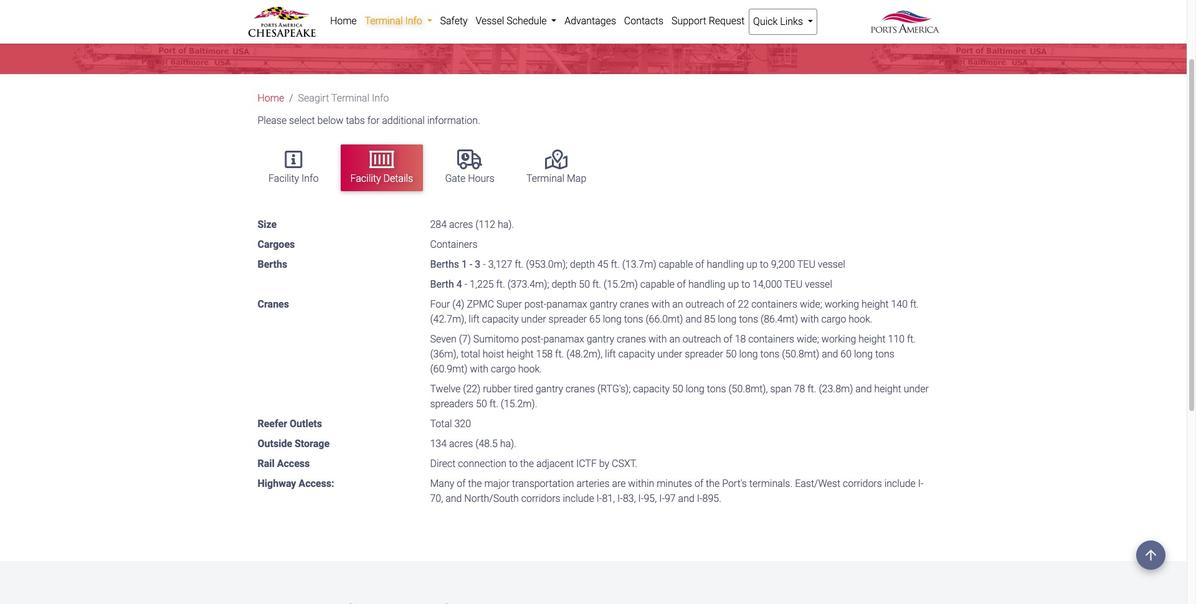 Task type: describe. For each thing, give the bounding box(es) containing it.
3,127
[[489, 258, 513, 270]]

hours
[[468, 173, 495, 184]]

tons down 22
[[739, 313, 759, 325]]

0 vertical spatial depth
[[570, 258, 595, 270]]

cranes inside twelve (22) rubber tired gantry cranes (rtg's); capacity 50 long tons (50.8mt), span 78 ft. (23.8m) and height under spreaders 50 ft. (15.2m).
[[566, 383, 595, 395]]

50 left (15.2m)
[[579, 278, 590, 290]]

and right 97
[[679, 493, 695, 505]]

(7)
[[459, 333, 471, 345]]

berths for berths 1 - 3 - 3,127 ft. (953.0m); depth 45 ft. (13.7m) capable of handling up to 9,200 teu vessel
[[430, 258, 459, 270]]

1 vertical spatial teu
[[785, 278, 803, 290]]

csxt.
[[612, 458, 638, 470]]

terminals.
[[750, 478, 793, 490]]

map
[[567, 173, 587, 184]]

facility info
[[269, 173, 319, 184]]

berths 1 - 3 - 3,127 ft. (953.0m); depth 45 ft. (13.7m) capable of handling up to 9,200 teu vessel
[[430, 258, 846, 270]]

terminal map link
[[517, 145, 597, 191]]

facility for facility info
[[269, 173, 299, 184]]

berth 4 - 1,225 ft. (373.4m); depth 50 ft. (15.2m) capable of handling up to 14,000 teu vessel
[[430, 278, 833, 290]]

reefer
[[258, 418, 287, 430]]

and right 70,
[[446, 493, 462, 505]]

vessel schedule link
[[472, 9, 561, 34]]

twelve
[[430, 383, 461, 395]]

direct
[[430, 458, 456, 470]]

gantry inside seven (7) sumitomo post-panamax gantry cranes with an outreach of 18 containers wide; working height 110 ft. (36m), total hoist height 158 ft. (48.2m), lift capacity under spreader 50 long tons (50.8mt) and 60 long tons (60.9mt) with cargo hook.
[[587, 333, 615, 345]]

(23.8m)
[[819, 383, 854, 395]]

wide; inside seven (7) sumitomo post-panamax gantry cranes with an outreach of 18 containers wide; working height 110 ft. (36m), total hoist height 158 ft. (48.2m), lift capacity under spreader 50 long tons (50.8mt) and 60 long tons (60.9mt) with cargo hook.
[[797, 333, 820, 345]]

and inside seven (7) sumitomo post-panamax gantry cranes with an outreach of 18 containers wide; working height 110 ft. (36m), total hoist height 158 ft. (48.2m), lift capacity under spreader 50 long tons (50.8mt) and 60 long tons (60.9mt) with cargo hook.
[[822, 348, 839, 360]]

long right the 85
[[718, 313, 737, 325]]

cranes inside seven (7) sumitomo post-panamax gantry cranes with an outreach of 18 containers wide; working height 110 ft. (36m), total hoist height 158 ft. (48.2m), lift capacity under spreader 50 long tons (50.8mt) and 60 long tons (60.9mt) with cargo hook.
[[617, 333, 646, 345]]

140
[[892, 298, 908, 310]]

(112
[[476, 219, 496, 230]]

ha). for 134 acres (48.5 ha).
[[500, 438, 517, 450]]

(66.0mt)
[[646, 313, 683, 325]]

ft. right 45
[[611, 258, 620, 270]]

an inside seven (7) sumitomo post-panamax gantry cranes with an outreach of 18 containers wide; working height 110 ft. (36m), total hoist height 158 ft. (48.2m), lift capacity under spreader 50 long tons (50.8mt) and 60 long tons (60.9mt) with cargo hook.
[[670, 333, 680, 345]]

0 vertical spatial vessel
[[818, 258, 846, 270]]

(36m),
[[430, 348, 459, 360]]

lift inside seven (7) sumitomo post-panamax gantry cranes with an outreach of 18 containers wide; working height 110 ft. (36m), total hoist height 158 ft. (48.2m), lift capacity under spreader 50 long tons (50.8mt) and 60 long tons (60.9mt) with cargo hook.
[[605, 348, 616, 360]]

gate hours
[[445, 173, 495, 184]]

(373.4m);
[[508, 278, 549, 290]]

tons left the (66.0mt)
[[624, 313, 644, 325]]

info for facility info
[[302, 173, 319, 184]]

ft. down rubber
[[490, 398, 499, 410]]

50 inside seven (7) sumitomo post-panamax gantry cranes with an outreach of 18 containers wide; working height 110 ft. (36m), total hoist height 158 ft. (48.2m), lift capacity under spreader 50 long tons (50.8mt) and 60 long tons (60.9mt) with cargo hook.
[[726, 348, 737, 360]]

arteries
[[577, 478, 610, 490]]

facility details link
[[341, 145, 423, 191]]

cranes inside four (4) zpmc super post-panamax gantry cranes with an outreach of 22 containers wide; working height 140 ft. (42.7m), lift capacity under spreader 65 long tons (66.0mt) and 85 long tons (86.4mt) with cargo hook.
[[620, 298, 649, 310]]

ft. right 1,225
[[496, 278, 505, 290]]

(rtg's);
[[598, 383, 631, 395]]

long inside twelve (22) rubber tired gantry cranes (rtg's); capacity 50 long tons (50.8mt), span 78 ft. (23.8m) and height under spreaders 50 ft. (15.2m).
[[686, 383, 705, 395]]

seven (7) sumitomo post-panamax gantry cranes with an outreach of 18 containers wide; working height 110 ft. (36m), total hoist height 158 ft. (48.2m), lift capacity under spreader 50 long tons (50.8mt) and 60 long tons (60.9mt) with cargo hook.
[[430, 333, 916, 375]]

0 vertical spatial include
[[885, 478, 916, 490]]

0 vertical spatial capable
[[659, 258, 693, 270]]

134 acres (48.5 ha).
[[430, 438, 517, 450]]

284 acres (112 ha).
[[430, 219, 514, 230]]

support request link
[[668, 9, 749, 34]]

1 horizontal spatial the
[[520, 458, 534, 470]]

gantry inside twelve (22) rubber tired gantry cranes (rtg's); capacity 50 long tons (50.8mt), span 78 ft. (23.8m) and height under spreaders 50 ft. (15.2m).
[[536, 383, 564, 395]]

minutes
[[657, 478, 693, 490]]

and inside twelve (22) rubber tired gantry cranes (rtg's); capacity 50 long tons (50.8mt), span 78 ft. (23.8m) and height under spreaders 50 ft. (15.2m).
[[856, 383, 872, 395]]

895.​
[[703, 493, 722, 505]]

long down 18
[[739, 348, 758, 360]]

seagirt
[[298, 92, 329, 104]]

(48.2m),
[[567, 348, 603, 360]]

(13.7m)
[[622, 258, 657, 270]]

ft. right 158
[[555, 348, 564, 360]]

terminal info link
[[361, 9, 436, 34]]

working inside four (4) zpmc super post-panamax gantry cranes with an outreach of 22 containers wide; working height 140 ft. (42.7m), lift capacity under spreader 65 long tons (66.0mt) and 85 long tons (86.4mt) with cargo hook.
[[825, 298, 860, 310]]

45
[[598, 258, 609, 270]]

1 horizontal spatial home link
[[326, 9, 361, 34]]

ft. right 3,127 at the top
[[515, 258, 524, 270]]

terminal map
[[527, 173, 587, 184]]

request
[[709, 15, 745, 27]]

rubber
[[483, 383, 512, 395]]

advantages link
[[561, 9, 620, 34]]

(86.4mt)
[[761, 313, 799, 325]]

1 horizontal spatial to
[[742, 278, 751, 290]]

- for 1,225
[[465, 278, 468, 290]]

1 vertical spatial handling
[[689, 278, 726, 290]]

advantages
[[565, 15, 616, 27]]

schedule
[[507, 15, 547, 27]]

1 vertical spatial depth
[[552, 278, 577, 290]]

highway
[[258, 478, 296, 490]]

ft. inside four (4) zpmc super post-panamax gantry cranes with an outreach of 22 containers wide; working height 140 ft. (42.7m), lift capacity under spreader 65 long tons (66.0mt) and 85 long tons (86.4mt) with cargo hook.
[[911, 298, 919, 310]]

outside
[[258, 438, 292, 450]]

1 vertical spatial terminal
[[332, 92, 370, 104]]

height left 158
[[507, 348, 534, 360]]

4
[[457, 278, 462, 290]]

0 vertical spatial teu
[[798, 258, 816, 270]]

wide; inside four (4) zpmc super post-panamax gantry cranes with an outreach of 22 containers wide; working height 140 ft. (42.7m), lift capacity under spreader 65 long tons (66.0mt) and 85 long tons (86.4mt) with cargo hook.
[[800, 298, 823, 310]]

(48.5
[[476, 438, 498, 450]]

please select below tabs for additional information.
[[258, 115, 480, 127]]

110
[[889, 333, 905, 345]]

many
[[430, 478, 455, 490]]

of inside four (4) zpmc super post-panamax gantry cranes with an outreach of 22 containers wide; working height 140 ft. (42.7m), lift capacity under spreader 65 long tons (66.0mt) and 85 long tons (86.4mt) with cargo hook.
[[727, 298, 736, 310]]

gate
[[445, 173, 466, 184]]

(50.8mt)
[[782, 348, 820, 360]]

60
[[841, 348, 852, 360]]

acres for 134
[[449, 438, 473, 450]]

total
[[461, 348, 481, 360]]

storage
[[295, 438, 330, 450]]

rail access
[[258, 458, 310, 470]]

1 vertical spatial up
[[728, 278, 739, 290]]

long right 60 on the bottom of the page
[[855, 348, 873, 360]]

(953.0m);
[[526, 258, 568, 270]]

capacity inside twelve (22) rubber tired gantry cranes (rtg's); capacity 50 long tons (50.8mt), span 78 ft. (23.8m) and height under spreaders 50 ft. (15.2m).
[[633, 383, 670, 395]]

berth
[[430, 278, 454, 290]]

containers inside four (4) zpmc super post-panamax gantry cranes with an outreach of 22 containers wide; working height 140 ft. (42.7m), lift capacity under spreader 65 long tons (66.0mt) and 85 long tons (86.4mt) with cargo hook.
[[752, 298, 798, 310]]

50 down (22)
[[476, 398, 487, 410]]

super
[[497, 298, 522, 310]]

22
[[738, 298, 749, 310]]

contacts
[[624, 15, 664, 27]]

transportation
[[512, 478, 574, 490]]

cargoes
[[258, 238, 295, 250]]

containers inside seven (7) sumitomo post-panamax gantry cranes with an outreach of 18 containers wide; working height 110 ft. (36m), total hoist height 158 ft. (48.2m), lift capacity under spreader 50 long tons (50.8mt) and 60 long tons (60.9mt) with cargo hook.
[[749, 333, 795, 345]]

by
[[599, 458, 610, 470]]

go to top image
[[1137, 541, 1166, 570]]

major
[[485, 478, 510, 490]]

rail
[[258, 458, 275, 470]]

of inside seven (7) sumitomo post-panamax gantry cranes with an outreach of 18 containers wide; working height 110 ft. (36m), total hoist height 158 ft. (48.2m), lift capacity under spreader 50 long tons (50.8mt) and 60 long tons (60.9mt) with cargo hook.
[[724, 333, 733, 345]]

gate hours link
[[435, 145, 505, 191]]

1 vertical spatial corridors
[[522, 493, 561, 505]]

home for the leftmost home link
[[258, 92, 284, 104]]

18
[[735, 333, 746, 345]]



Task type: locate. For each thing, give the bounding box(es) containing it.
3
[[475, 258, 481, 270]]

details
[[384, 173, 413, 184]]

1 vertical spatial under
[[658, 348, 683, 360]]

- right the 3
[[483, 258, 486, 270]]

depth down "(953.0m);" at the top
[[552, 278, 577, 290]]

gantry up '65'
[[590, 298, 618, 310]]

facility details
[[351, 173, 413, 184]]

ft. right 110 on the bottom of the page
[[908, 333, 916, 345]]

and left 60 on the bottom of the page
[[822, 348, 839, 360]]

depth left 45
[[570, 258, 595, 270]]

to left the 9,200
[[760, 258, 769, 270]]

i-
[[919, 478, 924, 490], [597, 493, 602, 505], [618, 493, 623, 505], [639, 493, 644, 505], [660, 493, 665, 505], [697, 493, 703, 505]]

1,225
[[470, 278, 494, 290]]

1 horizontal spatial hook.
[[849, 313, 873, 325]]

an up the (66.0mt)
[[673, 298, 684, 310]]

9,200
[[771, 258, 795, 270]]

ha). for 284 acres (112 ha).
[[498, 219, 514, 230]]

2 facility from the left
[[351, 173, 381, 184]]

working
[[825, 298, 860, 310], [822, 333, 857, 345]]

span
[[771, 383, 792, 395]]

wide;
[[800, 298, 823, 310], [797, 333, 820, 345]]

spreader down the 85
[[685, 348, 724, 360]]

with right (86.4mt)
[[801, 313, 819, 325]]

containers
[[430, 238, 478, 250]]

- for 3
[[470, 258, 473, 270]]

1 horizontal spatial lift
[[605, 348, 616, 360]]

teu right the 9,200
[[798, 258, 816, 270]]

0 vertical spatial cranes
[[620, 298, 649, 310]]

1 vertical spatial cranes
[[617, 333, 646, 345]]

spreader inside seven (7) sumitomo post-panamax gantry cranes with an outreach of 18 containers wide; working height 110 ft. (36m), total hoist height 158 ft. (48.2m), lift capacity under spreader 50 long tons (50.8mt) and 60 long tons (60.9mt) with cargo hook.
[[685, 348, 724, 360]]

corridors
[[843, 478, 882, 490], [522, 493, 561, 505]]

containers down (86.4mt)
[[749, 333, 795, 345]]

many of the major transportation arteries are within minutes of the port's terminals. east/west corridors include i- 70, and north/south corridors include i-81, i-83, i-95, i-97 and i-895.​
[[430, 478, 924, 505]]

0 horizontal spatial -
[[465, 278, 468, 290]]

home
[[330, 15, 357, 27], [258, 92, 284, 104]]

home link
[[326, 9, 361, 34], [258, 92, 284, 104]]

home up please
[[258, 92, 284, 104]]

panamax inside four (4) zpmc super post-panamax gantry cranes with an outreach of 22 containers wide; working height 140 ft. (42.7m), lift capacity under spreader 65 long tons (66.0mt) and 85 long tons (86.4mt) with cargo hook.
[[547, 298, 588, 310]]

and left the 85
[[686, 313, 702, 325]]

0 horizontal spatial the
[[468, 478, 482, 490]]

134
[[430, 438, 447, 450]]

reefer outlets
[[258, 418, 322, 430]]

height left 140
[[862, 298, 889, 310]]

0 vertical spatial home link
[[326, 9, 361, 34]]

vessel right the 9,200
[[818, 258, 846, 270]]

0 vertical spatial an
[[673, 298, 684, 310]]

1 vertical spatial acres
[[449, 438, 473, 450]]

under down 110 on the bottom of the page
[[904, 383, 929, 395]]

and
[[686, 313, 702, 325], [822, 348, 839, 360], [856, 383, 872, 395], [446, 493, 462, 505], [679, 493, 695, 505]]

2 vertical spatial info
[[302, 173, 319, 184]]

ft. right 140
[[911, 298, 919, 310]]

vessel
[[818, 258, 846, 270], [805, 278, 833, 290]]

select
[[289, 115, 315, 127]]

1 vertical spatial hook.
[[518, 363, 542, 375]]

terminal for terminal map
[[527, 173, 565, 184]]

1 vertical spatial panamax
[[544, 333, 584, 345]]

0 vertical spatial capacity
[[482, 313, 519, 325]]

0 vertical spatial containers
[[752, 298, 798, 310]]

an inside four (4) zpmc super post-panamax gantry cranes with an outreach of 22 containers wide; working height 140 ft. (42.7m), lift capacity under spreader 65 long tons (66.0mt) and 85 long tons (86.4mt) with cargo hook.
[[673, 298, 684, 310]]

1 horizontal spatial home
[[330, 15, 357, 27]]

0 horizontal spatial home link
[[258, 92, 284, 104]]

ft. right 78
[[808, 383, 817, 395]]

panamax down the (373.4m);
[[547, 298, 588, 310]]

the up transportation
[[520, 458, 534, 470]]

facility for facility details
[[351, 173, 381, 184]]

ha). right (48.5
[[500, 438, 517, 450]]

quick links
[[754, 16, 806, 27]]

outside storage
[[258, 438, 330, 450]]

spreader inside four (4) zpmc super post-panamax gantry cranes with an outreach of 22 containers wide; working height 140 ft. (42.7m), lift capacity under spreader 65 long tons (66.0mt) and 85 long tons (86.4mt) with cargo hook.
[[549, 313, 587, 325]]

teu
[[798, 258, 816, 270], [785, 278, 803, 290]]

long
[[603, 313, 622, 325], [718, 313, 737, 325], [739, 348, 758, 360], [855, 348, 873, 360], [686, 383, 705, 395]]

post- down the (373.4m);
[[525, 298, 547, 310]]

outlets
[[290, 418, 322, 430]]

1 vertical spatial include
[[563, 493, 594, 505]]

2 vertical spatial to
[[509, 458, 518, 470]]

1 horizontal spatial corridors
[[843, 478, 882, 490]]

1 vertical spatial home link
[[258, 92, 284, 104]]

highway access:
[[258, 478, 334, 490]]

containers up (86.4mt)
[[752, 298, 798, 310]]

tons
[[624, 313, 644, 325], [739, 313, 759, 325], [761, 348, 780, 360], [876, 348, 895, 360], [707, 383, 727, 395]]

under
[[521, 313, 546, 325], [658, 348, 683, 360], [904, 383, 929, 395]]

0 horizontal spatial facility
[[269, 173, 299, 184]]

under inside twelve (22) rubber tired gantry cranes (rtg's); capacity 50 long tons (50.8mt), span 78 ft. (23.8m) and height under spreaders 50 ft. (15.2m).
[[904, 383, 929, 395]]

home link up please
[[258, 92, 284, 104]]

the down connection
[[468, 478, 482, 490]]

320
[[455, 418, 471, 430]]

tons left (50.8mt)
[[761, 348, 780, 360]]

quick
[[754, 16, 778, 27]]

1 horizontal spatial up
[[747, 258, 758, 270]]

cranes
[[258, 298, 289, 310]]

the up "895.​"
[[706, 478, 720, 490]]

hook. down 158
[[518, 363, 542, 375]]

height left 110 on the bottom of the page
[[859, 333, 886, 345]]

lift inside four (4) zpmc super post-panamax gantry cranes with an outreach of 22 containers wide; working height 140 ft. (42.7m), lift capacity under spreader 65 long tons (66.0mt) and 85 long tons (86.4mt) with cargo hook.
[[469, 313, 480, 325]]

1 berths from the left
[[258, 258, 287, 270]]

0 vertical spatial info
[[405, 15, 422, 27]]

2 berths from the left
[[430, 258, 459, 270]]

hook. inside seven (7) sumitomo post-panamax gantry cranes with an outreach of 18 containers wide; working height 110 ft. (36m), total hoist height 158 ft. (48.2m), lift capacity under spreader 50 long tons (50.8mt) and 60 long tons (60.9mt) with cargo hook.
[[518, 363, 542, 375]]

outreach inside seven (7) sumitomo post-panamax gantry cranes with an outreach of 18 containers wide; working height 110 ft. (36m), total hoist height 158 ft. (48.2m), lift capacity under spreader 50 long tons (50.8mt) and 60 long tons (60.9mt) with cargo hook.
[[683, 333, 722, 345]]

up up 22
[[728, 278, 739, 290]]

2 vertical spatial cranes
[[566, 383, 595, 395]]

tab list
[[253, 139, 940, 197]]

2 vertical spatial terminal
[[527, 173, 565, 184]]

hook. inside four (4) zpmc super post-panamax gantry cranes with an outreach of 22 containers wide; working height 140 ft. (42.7m), lift capacity under spreader 65 long tons (66.0mt) and 85 long tons (86.4mt) with cargo hook.
[[849, 313, 873, 325]]

tired
[[514, 383, 533, 395]]

ha). right (112
[[498, 219, 514, 230]]

0 horizontal spatial corridors
[[522, 493, 561, 505]]

0 vertical spatial home
[[330, 15, 357, 27]]

post- inside seven (7) sumitomo post-panamax gantry cranes with an outreach of 18 containers wide; working height 110 ft. (36m), total hoist height 158 ft. (48.2m), lift capacity under spreader 50 long tons (50.8mt) and 60 long tons (60.9mt) with cargo hook.
[[522, 333, 544, 345]]

height inside four (4) zpmc super post-panamax gantry cranes with an outreach of 22 containers wide; working height 140 ft. (42.7m), lift capacity under spreader 65 long tons (66.0mt) and 85 long tons (86.4mt) with cargo hook.
[[862, 298, 889, 310]]

tons inside twelve (22) rubber tired gantry cranes (rtg's); capacity 50 long tons (50.8mt), span 78 ft. (23.8m) and height under spreaders 50 ft. (15.2m).
[[707, 383, 727, 395]]

corridors down transportation
[[522, 493, 561, 505]]

1 vertical spatial post-
[[522, 333, 544, 345]]

cargo inside seven (7) sumitomo post-panamax gantry cranes with an outreach of 18 containers wide; working height 110 ft. (36m), total hoist height 158 ft. (48.2m), lift capacity under spreader 50 long tons (50.8mt) and 60 long tons (60.9mt) with cargo hook.
[[491, 363, 516, 375]]

panamax inside seven (7) sumitomo post-panamax gantry cranes with an outreach of 18 containers wide; working height 110 ft. (36m), total hoist height 158 ft. (48.2m), lift capacity under spreader 50 long tons (50.8mt) and 60 long tons (60.9mt) with cargo hook.
[[544, 333, 584, 345]]

1 vertical spatial ha).
[[500, 438, 517, 450]]

height inside twelve (22) rubber tired gantry cranes (rtg's); capacity 50 long tons (50.8mt), span 78 ft. (23.8m) and height under spreaders 50 ft. (15.2m).
[[875, 383, 902, 395]]

height down 110 on the bottom of the page
[[875, 383, 902, 395]]

tons down 110 on the bottom of the page
[[876, 348, 895, 360]]

(15.2m).
[[501, 398, 538, 410]]

2 acres from the top
[[449, 438, 473, 450]]

0 vertical spatial handling
[[707, 258, 744, 270]]

berths for berths
[[258, 258, 287, 270]]

information.
[[427, 115, 480, 127]]

capacity right (rtg's);
[[633, 383, 670, 395]]

gantry down '65'
[[587, 333, 615, 345]]

vessel schedule
[[476, 15, 549, 27]]

acres for 284
[[449, 219, 473, 230]]

vessel
[[476, 15, 504, 27]]

1
[[462, 258, 467, 270]]

and inside four (4) zpmc super post-panamax gantry cranes with an outreach of 22 containers wide; working height 140 ft. (42.7m), lift capacity under spreader 65 long tons (66.0mt) and 85 long tons (86.4mt) with cargo hook.
[[686, 313, 702, 325]]

0 vertical spatial spreader
[[549, 313, 587, 325]]

0 vertical spatial ha).
[[498, 219, 514, 230]]

teu down the 9,200
[[785, 278, 803, 290]]

the
[[520, 458, 534, 470], [468, 478, 482, 490], [706, 478, 720, 490]]

terminal inside terminal map link
[[527, 173, 565, 184]]

home for the rightmost home link
[[330, 15, 357, 27]]

spreader left '65'
[[549, 313, 587, 325]]

acres down 320
[[449, 438, 473, 450]]

info left safety
[[405, 15, 422, 27]]

0 vertical spatial panamax
[[547, 298, 588, 310]]

facility left details
[[351, 173, 381, 184]]

capable right (13.7m)
[[659, 258, 693, 270]]

2 horizontal spatial under
[[904, 383, 929, 395]]

2 vertical spatial capacity
[[633, 383, 670, 395]]

tabs
[[346, 115, 365, 127]]

post- up 158
[[522, 333, 544, 345]]

corridors right east/west at bottom
[[843, 478, 882, 490]]

0 horizontal spatial include
[[563, 493, 594, 505]]

quick links link
[[749, 9, 818, 35]]

with down total
[[470, 363, 489, 375]]

tab list containing facility info
[[253, 139, 940, 197]]

83,
[[623, 493, 636, 505]]

cargo up 60 on the bottom of the page
[[822, 313, 847, 325]]

with
[[652, 298, 670, 310], [801, 313, 819, 325], [649, 333, 667, 345], [470, 363, 489, 375]]

long right '65'
[[603, 313, 622, 325]]

outreach down the 85
[[683, 333, 722, 345]]

hook. up 60 on the bottom of the page
[[849, 313, 873, 325]]

terminal inside the 'terminal info' link
[[365, 15, 403, 27]]

berths down "cargoes"
[[258, 258, 287, 270]]

home link left terminal info
[[326, 9, 361, 34]]

capacity inside four (4) zpmc super post-panamax gantry cranes with an outreach of 22 containers wide; working height 140 ft. (42.7m), lift capacity under spreader 65 long tons (66.0mt) and 85 long tons (86.4mt) with cargo hook.
[[482, 313, 519, 325]]

1 vertical spatial info
[[372, 92, 389, 104]]

1 vertical spatial wide;
[[797, 333, 820, 345]]

info down select
[[302, 173, 319, 184]]

2 horizontal spatial to
[[760, 258, 769, 270]]

terminal info
[[365, 15, 425, 27]]

2 horizontal spatial info
[[405, 15, 422, 27]]

with down the (66.0mt)
[[649, 333, 667, 345]]

50
[[579, 278, 590, 290], [726, 348, 737, 360], [673, 383, 684, 395], [476, 398, 487, 410]]

1 facility from the left
[[269, 173, 299, 184]]

cranes down the (66.0mt)
[[617, 333, 646, 345]]

- left the 3
[[470, 258, 473, 270]]

0 horizontal spatial cargo
[[491, 363, 516, 375]]

1 vertical spatial containers
[[749, 333, 795, 345]]

facility info link
[[259, 145, 329, 191]]

0 vertical spatial gantry
[[590, 298, 618, 310]]

lift down zpmc
[[469, 313, 480, 325]]

up up 14,000
[[747, 258, 758, 270]]

1 vertical spatial spreader
[[685, 348, 724, 360]]

seven
[[430, 333, 457, 345]]

terminal for terminal info
[[365, 15, 403, 27]]

connection
[[458, 458, 507, 470]]

2 horizontal spatial -
[[483, 258, 486, 270]]

1 vertical spatial vessel
[[805, 278, 833, 290]]

acres
[[449, 219, 473, 230], [449, 438, 473, 450]]

capable down (13.7m)
[[641, 278, 675, 290]]

capable
[[659, 258, 693, 270], [641, 278, 675, 290]]

1 vertical spatial outreach
[[683, 333, 722, 345]]

sumitomo
[[474, 333, 519, 345]]

1 vertical spatial gantry
[[587, 333, 615, 345]]

0 vertical spatial wide;
[[800, 298, 823, 310]]

1 horizontal spatial facility
[[351, 173, 381, 184]]

facility up 'size'
[[269, 173, 299, 184]]

0 vertical spatial to
[[760, 258, 769, 270]]

0 vertical spatial lift
[[469, 313, 480, 325]]

gantry
[[590, 298, 618, 310], [587, 333, 615, 345], [536, 383, 564, 395]]

cargo
[[822, 313, 847, 325], [491, 363, 516, 375]]

please
[[258, 115, 287, 127]]

(50.8mt),
[[729, 383, 768, 395]]

under down the (66.0mt)
[[658, 348, 683, 360]]

gantry inside four (4) zpmc super post-panamax gantry cranes with an outreach of 22 containers wide; working height 140 ft. (42.7m), lift capacity under spreader 65 long tons (66.0mt) and 85 long tons (86.4mt) with cargo hook.
[[590, 298, 618, 310]]

info for terminal info
[[405, 15, 422, 27]]

adjacent
[[537, 458, 574, 470]]

0 horizontal spatial under
[[521, 313, 546, 325]]

0 vertical spatial up
[[747, 258, 758, 270]]

1 vertical spatial to
[[742, 278, 751, 290]]

- right the 4
[[465, 278, 468, 290]]

handling up 22
[[707, 258, 744, 270]]

0 vertical spatial cargo
[[822, 313, 847, 325]]

1 horizontal spatial under
[[658, 348, 683, 360]]

0 horizontal spatial up
[[728, 278, 739, 290]]

panamax up 158
[[544, 333, 584, 345]]

(4)
[[453, 298, 465, 310]]

0 vertical spatial outreach
[[686, 298, 725, 310]]

terminal
[[365, 15, 403, 27], [332, 92, 370, 104], [527, 173, 565, 184]]

under inside seven (7) sumitomo post-panamax gantry cranes with an outreach of 18 containers wide; working height 110 ft. (36m), total hoist height 158 ft. (48.2m), lift capacity under spreader 50 long tons (50.8mt) and 60 long tons (60.9mt) with cargo hook.
[[658, 348, 683, 360]]

0 horizontal spatial home
[[258, 92, 284, 104]]

east/west
[[795, 478, 841, 490]]

gantry right "tired"
[[536, 383, 564, 395]]

berths left 1
[[430, 258, 459, 270]]

capacity up (rtg's);
[[619, 348, 655, 360]]

total 320
[[430, 418, 471, 430]]

50 down 18
[[726, 348, 737, 360]]

0 horizontal spatial berths
[[258, 258, 287, 270]]

under down super
[[521, 313, 546, 325]]

284
[[430, 219, 447, 230]]

0 horizontal spatial hook.
[[518, 363, 542, 375]]

1 horizontal spatial berths
[[430, 258, 459, 270]]

home left terminal info
[[330, 15, 357, 27]]

to up major
[[509, 458, 518, 470]]

1 vertical spatial working
[[822, 333, 857, 345]]

0 vertical spatial corridors
[[843, 478, 882, 490]]

under inside four (4) zpmc super post-panamax gantry cranes with an outreach of 22 containers wide; working height 140 ft. (42.7m), lift capacity under spreader 65 long tons (66.0mt) and 85 long tons (86.4mt) with cargo hook.
[[521, 313, 546, 325]]

post- inside four (4) zpmc super post-panamax gantry cranes with an outreach of 22 containers wide; working height 140 ft. (42.7m), lift capacity under spreader 65 long tons (66.0mt) and 85 long tons (86.4mt) with cargo hook.
[[525, 298, 547, 310]]

0 horizontal spatial spreader
[[549, 313, 587, 325]]

north/south
[[465, 493, 519, 505]]

0 vertical spatial acres
[[449, 219, 473, 230]]

2 horizontal spatial the
[[706, 478, 720, 490]]

85
[[705, 313, 716, 325]]

0 horizontal spatial lift
[[469, 313, 480, 325]]

vessel right 14,000
[[805, 278, 833, 290]]

1 horizontal spatial include
[[885, 478, 916, 490]]

capacity down super
[[482, 313, 519, 325]]

long down seven (7) sumitomo post-panamax gantry cranes with an outreach of 18 containers wide; working height 110 ft. (36m), total hoist height 158 ft. (48.2m), lift capacity under spreader 50 long tons (50.8mt) and 60 long tons (60.9mt) with cargo hook.
[[686, 383, 705, 395]]

0 horizontal spatial to
[[509, 458, 518, 470]]

ft. down 45
[[593, 278, 602, 290]]

70,
[[430, 493, 443, 505]]

with up the (66.0mt)
[[652, 298, 670, 310]]

-
[[470, 258, 473, 270], [483, 258, 486, 270], [465, 278, 468, 290]]

hook.
[[849, 313, 873, 325], [518, 363, 542, 375]]

1 vertical spatial capacity
[[619, 348, 655, 360]]

panamax
[[547, 298, 588, 310], [544, 333, 584, 345]]

handling up the 85
[[689, 278, 726, 290]]

working inside seven (7) sumitomo post-panamax gantry cranes with an outreach of 18 containers wide; working height 110 ft. (36m), total hoist height 158 ft. (48.2m), lift capacity under spreader 50 long tons (50.8mt) and 60 long tons (60.9mt) with cargo hook.
[[822, 333, 857, 345]]

0 vertical spatial under
[[521, 313, 546, 325]]

hoist
[[483, 348, 504, 360]]

1 acres from the top
[[449, 219, 473, 230]]

below
[[318, 115, 344, 127]]

links
[[781, 16, 803, 27]]

outreach inside four (4) zpmc super post-panamax gantry cranes with an outreach of 22 containers wide; working height 140 ft. (42.7m), lift capacity under spreader 65 long tons (66.0mt) and 85 long tons (86.4mt) with cargo hook.
[[686, 298, 725, 310]]

0 horizontal spatial info
[[302, 173, 319, 184]]

2 vertical spatial gantry
[[536, 383, 564, 395]]

1 vertical spatial capable
[[641, 278, 675, 290]]

0 vertical spatial hook.
[[849, 313, 873, 325]]

safety link
[[436, 9, 472, 34]]

cargo down "hoist"
[[491, 363, 516, 375]]

capacity inside seven (7) sumitomo post-panamax gantry cranes with an outreach of 18 containers wide; working height 110 ft. (36m), total hoist height 158 ft. (48.2m), lift capacity under spreader 50 long tons (50.8mt) and 60 long tons (60.9mt) with cargo hook.
[[619, 348, 655, 360]]

lift right (48.2m),
[[605, 348, 616, 360]]

1 horizontal spatial spreader
[[685, 348, 724, 360]]

1 vertical spatial home
[[258, 92, 284, 104]]

cranes down "berth 4 - 1,225 ft. (373.4m); depth 50 ft. (15.2m) capable of handling up to 14,000 teu vessel"
[[620, 298, 649, 310]]

to up 22
[[742, 278, 751, 290]]

1 vertical spatial cargo
[[491, 363, 516, 375]]

lift
[[469, 313, 480, 325], [605, 348, 616, 360]]

an down the (66.0mt)
[[670, 333, 680, 345]]

1 vertical spatial lift
[[605, 348, 616, 360]]

twelve (22) rubber tired gantry cranes (rtg's); capacity 50 long tons (50.8mt), span 78 ft. (23.8m) and height under spreaders 50 ft. (15.2m).
[[430, 383, 929, 410]]

tons left (50.8mt),
[[707, 383, 727, 395]]

of
[[696, 258, 705, 270], [677, 278, 686, 290], [727, 298, 736, 310], [724, 333, 733, 345], [457, 478, 466, 490], [695, 478, 704, 490]]

outreach up the 85
[[686, 298, 725, 310]]

acres up containers
[[449, 219, 473, 230]]

four
[[430, 298, 450, 310]]

1 horizontal spatial info
[[372, 92, 389, 104]]

0 vertical spatial terminal
[[365, 15, 403, 27]]

cargo inside four (4) zpmc super post-panamax gantry cranes with an outreach of 22 containers wide; working height 140 ft. (42.7m), lift capacity under spreader 65 long tons (66.0mt) and 85 long tons (86.4mt) with cargo hook.
[[822, 313, 847, 325]]

access
[[277, 458, 310, 470]]

50 down seven (7) sumitomo post-panamax gantry cranes with an outreach of 18 containers wide; working height 110 ft. (36m), total hoist height 158 ft. (48.2m), lift capacity under spreader 50 long tons (50.8mt) and 60 long tons (60.9mt) with cargo hook.
[[673, 383, 684, 395]]

2 vertical spatial under
[[904, 383, 929, 395]]

0 vertical spatial working
[[825, 298, 860, 310]]

1 horizontal spatial -
[[470, 258, 473, 270]]

1 vertical spatial an
[[670, 333, 680, 345]]



Task type: vqa. For each thing, say whether or not it's contained in the screenshot.
span
yes



